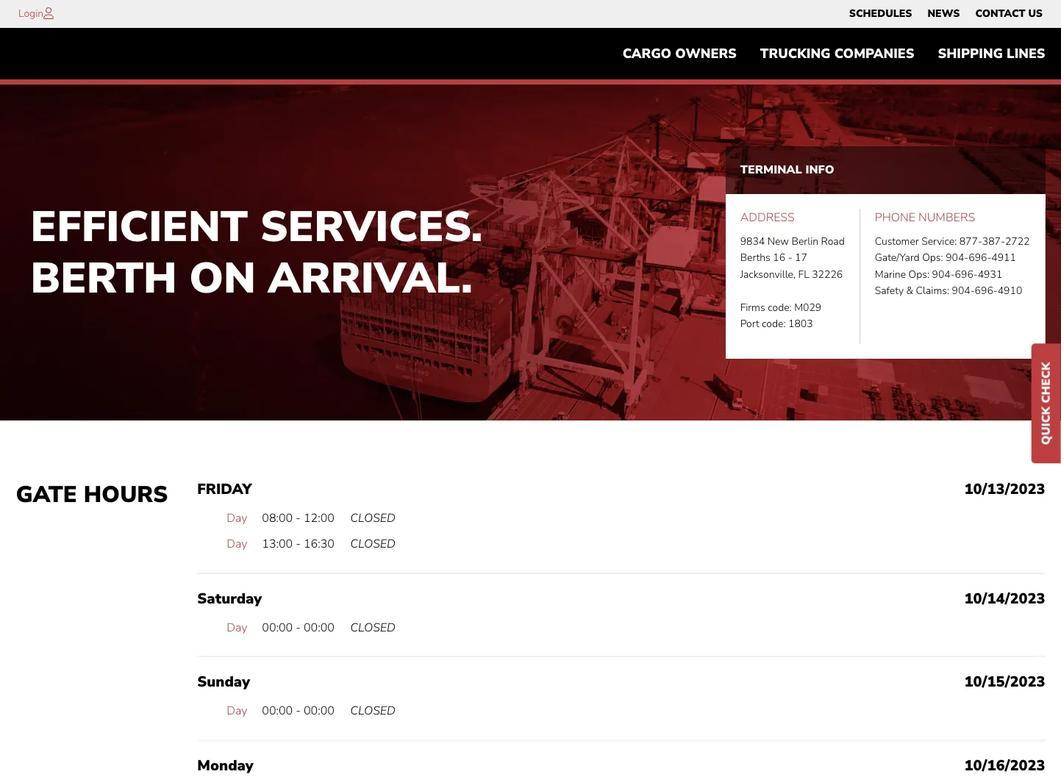 Task type: vqa. For each thing, say whether or not it's contained in the screenshot.
the Quick
yes



Task type: locate. For each thing, give the bounding box(es) containing it.
services.
[[260, 198, 483, 256]]

0 vertical spatial 00:00 - 00:00
[[262, 620, 335, 636]]

claims:
[[916, 284, 949, 298]]

firms
[[740, 300, 765, 314]]

gate hours
[[16, 479, 168, 510]]

menu bar down the schedules link
[[611, 39, 1057, 69]]

numbers
[[918, 210, 975, 226]]

3 closed from the top
[[350, 620, 395, 636]]

904- up claims:
[[932, 267, 955, 281]]

ops: up "&"
[[909, 267, 930, 281]]

904- down 877-
[[946, 251, 969, 265]]

1 vertical spatial 696-
[[955, 267, 978, 281]]

marine
[[875, 267, 906, 281]]

terminal info
[[740, 162, 834, 178]]

schedules link
[[849, 4, 912, 24]]

4 closed from the top
[[350, 703, 395, 720]]

1 day from the top
[[227, 510, 247, 526]]

monday
[[197, 756, 253, 776]]

new
[[768, 235, 789, 249]]

trucking companies link
[[749, 39, 926, 69]]

check
[[1038, 362, 1055, 403]]

phone numbers
[[875, 210, 975, 226]]

friday
[[197, 479, 252, 499]]

00:00 - 00:00
[[262, 620, 335, 636], [262, 703, 335, 720]]

13:00 - 16:30
[[262, 536, 335, 552]]

day down saturday
[[227, 620, 247, 636]]

day down sunday
[[227, 703, 247, 720]]

0 vertical spatial ops:
[[922, 251, 943, 265]]

ops: down service:
[[922, 251, 943, 265]]

4911
[[992, 251, 1016, 265]]

2722
[[1005, 235, 1030, 249]]

on
[[189, 249, 256, 307]]

sunday
[[197, 672, 250, 692]]

address
[[740, 210, 795, 226]]

day
[[227, 510, 247, 526], [227, 536, 247, 552], [227, 620, 247, 636], [227, 703, 247, 720]]

berths
[[740, 251, 771, 265]]

shipping lines
[[938, 45, 1045, 63]]

saturday
[[197, 589, 262, 609]]

10/16/2023
[[964, 756, 1045, 776]]

- for sunday
[[296, 703, 301, 720]]

code:
[[768, 300, 792, 314], [762, 317, 786, 331]]

ops:
[[922, 251, 943, 265], [909, 267, 930, 281]]

closed for saturday
[[350, 620, 395, 636]]

efficient
[[31, 198, 248, 256]]

owners
[[675, 45, 737, 63]]

1 vertical spatial menu bar
[[611, 39, 1057, 69]]

customer
[[875, 235, 919, 249]]

day down friday
[[227, 510, 247, 526]]

day left 13:00 at the bottom left of page
[[227, 536, 247, 552]]

contact us
[[975, 7, 1043, 21]]

cargo
[[623, 45, 672, 63]]

-
[[788, 251, 792, 265], [296, 510, 301, 526], [296, 536, 301, 552], [296, 620, 301, 636], [296, 703, 301, 720]]

info
[[806, 162, 834, 178]]

2 day from the top
[[227, 536, 247, 552]]

1 vertical spatial 00:00 - 00:00
[[262, 703, 335, 720]]

phone
[[875, 210, 916, 226]]

0 vertical spatial menu bar
[[842, 4, 1050, 24]]

1 vertical spatial code:
[[762, 317, 786, 331]]

us
[[1028, 7, 1043, 21]]

m029
[[794, 300, 822, 314]]

menu bar containing cargo owners
[[611, 39, 1057, 69]]

service:
[[922, 235, 957, 249]]

code: up 1803
[[768, 300, 792, 314]]

10/14/2023
[[964, 589, 1045, 609]]

&
[[906, 284, 913, 298]]

code: right port
[[762, 317, 786, 331]]

4 day from the top
[[227, 703, 247, 720]]

4931
[[978, 267, 1003, 281]]

cargo owners link
[[611, 39, 749, 69]]

16
[[773, 251, 785, 265]]

1 00:00 - 00:00 from the top
[[262, 620, 335, 636]]

0 vertical spatial code:
[[768, 300, 792, 314]]

2 00:00 - 00:00 from the top
[[262, 703, 335, 720]]

day for friday
[[227, 510, 247, 526]]

1 closed from the top
[[350, 510, 395, 526]]

menu bar up the shipping
[[842, 4, 1050, 24]]

3 day from the top
[[227, 620, 247, 636]]

904- right claims:
[[952, 284, 975, 298]]

news
[[928, 7, 960, 21]]

10/15/2023
[[964, 672, 1045, 692]]

387-
[[982, 235, 1005, 249]]

closed
[[350, 510, 395, 526], [350, 536, 395, 552], [350, 620, 395, 636], [350, 703, 395, 720]]

menu bar
[[842, 4, 1050, 24], [611, 39, 1057, 69]]

berth
[[31, 249, 177, 307]]

2 vertical spatial 696-
[[975, 284, 998, 298]]

904-
[[946, 251, 969, 265], [932, 267, 955, 281], [952, 284, 975, 298]]

00:00
[[262, 620, 293, 636], [304, 620, 335, 636], [262, 703, 293, 720], [304, 703, 335, 720]]

696-
[[969, 251, 992, 265], [955, 267, 978, 281], [975, 284, 998, 298]]

quick
[[1038, 406, 1055, 445]]



Task type: describe. For each thing, give the bounding box(es) containing it.
877-
[[959, 235, 982, 249]]

quick check link
[[1032, 344, 1061, 463]]

day for saturday
[[227, 620, 247, 636]]

road
[[821, 235, 845, 249]]

1803
[[788, 317, 813, 331]]

08:00 - 12:00
[[262, 510, 335, 526]]

cargo owners
[[623, 45, 737, 63]]

companies
[[834, 45, 914, 63]]

closed for friday
[[350, 510, 395, 526]]

9834
[[740, 235, 765, 249]]

17
[[795, 251, 807, 265]]

quick check
[[1038, 362, 1055, 445]]

terminal
[[740, 162, 802, 178]]

fl
[[798, 267, 809, 281]]

login
[[18, 7, 43, 21]]

00:00 - 00:00 for saturday
[[262, 620, 335, 636]]

- for friday
[[296, 510, 301, 526]]

gate
[[16, 479, 77, 510]]

shipping lines link
[[926, 39, 1057, 69]]

menu bar containing schedules
[[842, 4, 1050, 24]]

berlin
[[792, 235, 819, 249]]

4910
[[998, 284, 1022, 298]]

contact
[[975, 7, 1025, 21]]

hours
[[84, 479, 168, 510]]

1 vertical spatial 904-
[[932, 267, 955, 281]]

trucking companies
[[760, 45, 914, 63]]

customer service: 877-387-2722 gate/yard ops: 904-696-4911 marine ops: 904-696-4931 safety & claims: 904-696-4910
[[875, 235, 1030, 298]]

day for sunday
[[227, 703, 247, 720]]

1 vertical spatial ops:
[[909, 267, 930, 281]]

closed for sunday
[[350, 703, 395, 720]]

10/13/2023
[[964, 479, 1045, 499]]

16:30
[[304, 536, 335, 552]]

login link
[[18, 7, 43, 21]]

lines
[[1007, 45, 1045, 63]]

00:00 - 00:00 for sunday
[[262, 703, 335, 720]]

2 vertical spatial 904-
[[952, 284, 975, 298]]

news link
[[928, 4, 960, 24]]

0 vertical spatial 696-
[[969, 251, 992, 265]]

arrival.
[[268, 249, 473, 307]]

efficient services. berth on arrival.
[[31, 198, 483, 307]]

gate/yard
[[875, 251, 920, 265]]

user image
[[43, 7, 54, 19]]

shipping
[[938, 45, 1003, 63]]

firms code:  m029 port code:  1803
[[740, 300, 822, 331]]

32226
[[812, 267, 843, 281]]

08:00
[[262, 510, 293, 526]]

contact us link
[[975, 4, 1043, 24]]

2 closed from the top
[[350, 536, 395, 552]]

13:00
[[262, 536, 293, 552]]

schedules
[[849, 7, 912, 21]]

9834 new berlin road berths 16 - 17 jacksonville, fl 32226
[[740, 235, 845, 281]]

jacksonville,
[[740, 267, 796, 281]]

- inside 9834 new berlin road berths 16 - 17 jacksonville, fl 32226
[[788, 251, 792, 265]]

port
[[740, 317, 759, 331]]

trucking
[[760, 45, 831, 63]]

12:00
[[304, 510, 335, 526]]

- for saturday
[[296, 620, 301, 636]]

0 vertical spatial 904-
[[946, 251, 969, 265]]

safety
[[875, 284, 904, 298]]



